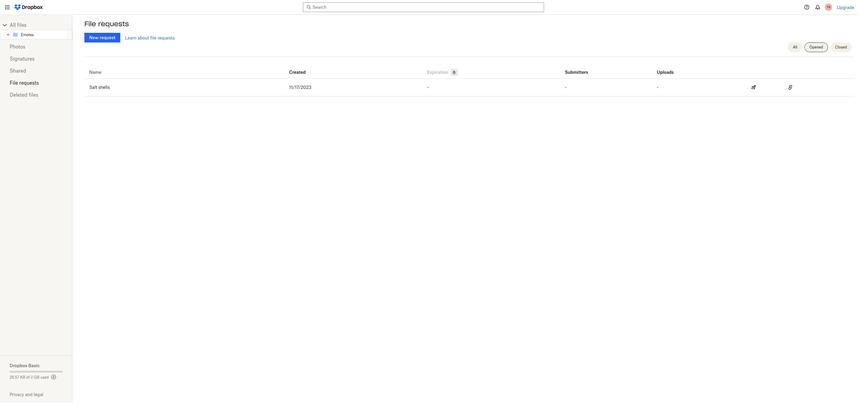Task type: vqa. For each thing, say whether or not it's contained in the screenshot.
DevHome_DM-'s 4K.PNG
no



Task type: describe. For each thing, give the bounding box(es) containing it.
28.57 kb of 2 gb used
[[10, 376, 49, 380]]

copy link image
[[788, 84, 795, 91]]

all files tree
[[1, 20, 72, 40]]

request
[[100, 35, 116, 40]]

created button
[[289, 69, 306, 76]]

files for deleted files
[[29, 92, 38, 98]]

used
[[40, 376, 49, 380]]

deleted files link
[[10, 89, 63, 101]]

11/17/2023
[[289, 85, 312, 90]]

privacy and legal link
[[10, 393, 72, 398]]

28.57
[[10, 376, 19, 380]]

0 vertical spatial requests
[[98, 20, 129, 28]]

2 - from the left
[[566, 85, 567, 90]]

get more space image
[[50, 374, 57, 381]]

all files
[[10, 22, 27, 28]]

opened button
[[806, 43, 829, 52]]

file requests inside 'link'
[[10, 80, 39, 86]]

tb button
[[825, 2, 834, 12]]

learn about file requests
[[125, 35, 175, 40]]

name
[[89, 70, 102, 75]]

gb
[[34, 376, 40, 380]]

privacy and legal
[[10, 393, 43, 398]]

requests inside 'link'
[[19, 80, 39, 86]]

shells
[[98, 85, 110, 90]]

all button
[[789, 43, 803, 52]]

2 column header from the left
[[658, 62, 682, 76]]

emotes link
[[12, 31, 67, 38]]

1 horizontal spatial file
[[84, 20, 96, 28]]

upgrade link
[[838, 5, 855, 10]]

signatures link
[[10, 53, 63, 65]]

row containing name
[[84, 59, 855, 79]]

1 - from the left
[[427, 85, 429, 90]]

new
[[89, 35, 99, 40]]



Task type: locate. For each thing, give the bounding box(es) containing it.
1 vertical spatial requests
[[158, 35, 175, 40]]

0 vertical spatial files
[[17, 22, 27, 28]]

photos link
[[10, 41, 63, 53]]

0 horizontal spatial files
[[17, 22, 27, 28]]

all left opened
[[794, 45, 798, 49]]

1 horizontal spatial requests
[[98, 20, 129, 28]]

file up new
[[84, 20, 96, 28]]

and
[[25, 393, 33, 398]]

legal
[[34, 393, 43, 398]]

files
[[17, 22, 27, 28], [29, 92, 38, 98]]

column header
[[566, 62, 590, 76], [658, 62, 682, 76]]

1 horizontal spatial all
[[794, 45, 798, 49]]

privacy
[[10, 393, 24, 398]]

row containing salt shells
[[84, 79, 855, 97]]

0 horizontal spatial -
[[427, 85, 429, 90]]

1 horizontal spatial files
[[29, 92, 38, 98]]

cell
[[818, 79, 855, 96]]

signatures
[[10, 56, 35, 62]]

1 vertical spatial file requests
[[10, 80, 39, 86]]

0 horizontal spatial file
[[10, 80, 18, 86]]

learn
[[125, 35, 137, 40]]

-
[[427, 85, 429, 90], [566, 85, 567, 90], [658, 85, 659, 90]]

0 horizontal spatial all
[[10, 22, 16, 28]]

learn about file requests link
[[125, 35, 175, 40]]

new request
[[89, 35, 116, 40]]

shared
[[10, 68, 26, 74]]

1 vertical spatial file
[[10, 80, 18, 86]]

requests up deleted files
[[19, 80, 39, 86]]

1 vertical spatial all
[[794, 45, 798, 49]]

shared link
[[10, 65, 63, 77]]

2 horizontal spatial -
[[658, 85, 659, 90]]

global header element
[[0, 0, 860, 15]]

table
[[84, 59, 855, 97]]

file down shared
[[10, 80, 18, 86]]

2 horizontal spatial requests
[[158, 35, 175, 40]]

dropbox basic
[[10, 364, 40, 369]]

photos
[[10, 44, 25, 50]]

0 vertical spatial file requests
[[84, 20, 129, 28]]

1 horizontal spatial -
[[566, 85, 567, 90]]

Search in folder "Dropbox" text field
[[313, 4, 533, 11]]

requests right the "file"
[[158, 35, 175, 40]]

deleted
[[10, 92, 27, 98]]

file requests link
[[10, 77, 63, 89]]

of
[[26, 376, 30, 380]]

2 vertical spatial requests
[[19, 80, 39, 86]]

all for all files
[[10, 22, 16, 28]]

deleted files
[[10, 92, 38, 98]]

2 row from the top
[[84, 79, 855, 97]]

basic
[[28, 364, 40, 369]]

file requests up deleted files
[[10, 80, 39, 86]]

emotes
[[21, 32, 34, 37]]

files inside 'link'
[[29, 92, 38, 98]]

requests up request
[[98, 20, 129, 28]]

dropbox
[[10, 364, 27, 369]]

kb
[[20, 376, 25, 380]]

all inside "button"
[[794, 45, 798, 49]]

all inside 'tree'
[[10, 22, 16, 28]]

3 - from the left
[[658, 85, 659, 90]]

file requests
[[84, 20, 129, 28], [10, 80, 39, 86]]

all for all
[[794, 45, 798, 49]]

1 column header from the left
[[566, 62, 590, 76]]

0 horizontal spatial requests
[[19, 80, 39, 86]]

row
[[84, 59, 855, 79], [84, 79, 855, 97]]

salt shells
[[89, 85, 110, 90]]

tb
[[828, 5, 831, 9]]

created
[[289, 70, 306, 75]]

0 vertical spatial all
[[10, 22, 16, 28]]

all up photos
[[10, 22, 16, 28]]

cell inside row
[[818, 79, 855, 96]]

opened
[[810, 45, 824, 49]]

send email image
[[751, 84, 758, 91]]

0 horizontal spatial file requests
[[10, 80, 39, 86]]

file
[[84, 20, 96, 28], [10, 80, 18, 86]]

1 vertical spatial files
[[29, 92, 38, 98]]

about
[[138, 35, 149, 40]]

files up the emotes
[[17, 22, 27, 28]]

2
[[31, 376, 33, 380]]

0 vertical spatial file
[[84, 20, 96, 28]]

closed
[[836, 45, 848, 49]]

dropbox logo - go to the homepage image
[[12, 2, 45, 12]]

pro trial element
[[449, 69, 458, 76]]

1 horizontal spatial column header
[[658, 62, 682, 76]]

file
[[150, 35, 157, 40]]

table containing name
[[84, 59, 855, 97]]

files for all files
[[17, 22, 27, 28]]

1 horizontal spatial file requests
[[84, 20, 129, 28]]

new request button
[[84, 33, 120, 43]]

file requests up request
[[84, 20, 129, 28]]

0 horizontal spatial column header
[[566, 62, 590, 76]]

closed button
[[831, 43, 853, 52]]

requests
[[98, 20, 129, 28], [158, 35, 175, 40], [19, 80, 39, 86]]

file inside file requests 'link'
[[10, 80, 18, 86]]

salt
[[89, 85, 97, 90]]

1 row from the top
[[84, 59, 855, 79]]

all
[[10, 22, 16, 28], [794, 45, 798, 49]]

all files link
[[10, 20, 72, 30]]

upgrade
[[838, 5, 855, 10]]

files inside 'tree'
[[17, 22, 27, 28]]

files down file requests 'link'
[[29, 92, 38, 98]]



